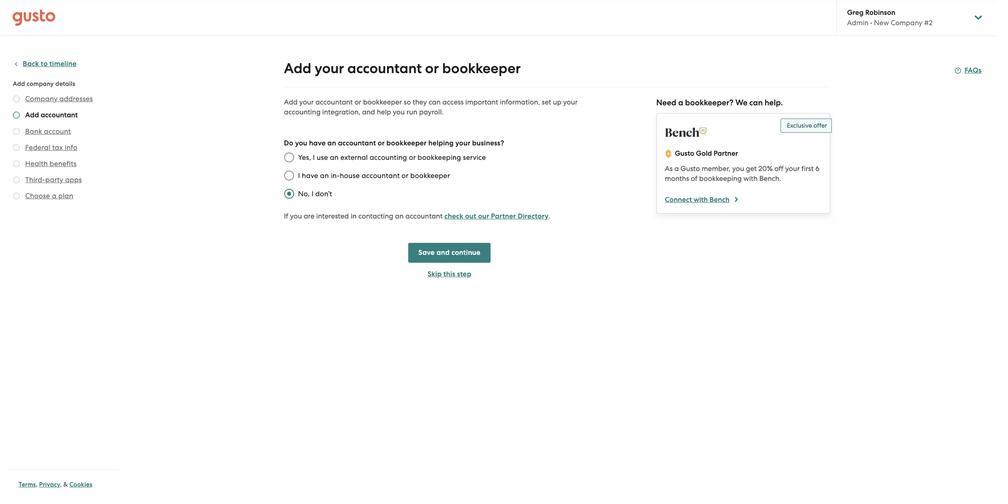 Task type: locate. For each thing, give the bounding box(es) containing it.
you left "get"
[[732, 165, 744, 173]]

, left the &
[[60, 482, 62, 489]]

i
[[313, 154, 315, 162], [298, 172, 300, 180], [312, 190, 314, 198]]

faqs button
[[955, 66, 982, 76]]

benefits
[[50, 160, 77, 168]]

1 horizontal spatial bookkeeping
[[699, 175, 742, 183]]

3 check image from the top
[[13, 144, 20, 151]]

health benefits button
[[25, 159, 77, 169]]

cookies button
[[69, 480, 92, 490]]

2 vertical spatial i
[[312, 190, 314, 198]]

0 vertical spatial check image
[[13, 96, 20, 103]]

back to timeline
[[23, 60, 77, 68]]

you right do
[[295, 139, 307, 148]]

company down company
[[25, 95, 58, 103]]

bookkeeper inside add your accountant or bookkeeper so they can access important information, set up your accounting integration, and help you run payroll.
[[363, 98, 402, 106]]

accounting inside add your accountant or bookkeeper so they can access important information, set up your accounting integration, and help you run payroll.
[[284, 108, 321, 116]]

2 vertical spatial a
[[52, 192, 56, 200]]

timeline
[[49, 60, 77, 68]]

1 horizontal spatial accounting
[[370, 154, 407, 162]]

exclusive
[[787, 122, 812, 130]]

check out our partner directory link
[[445, 212, 549, 221]]

add inside add your accountant or bookkeeper so they can access important information, set up your accounting integration, and help you run payroll.
[[284, 98, 298, 106]]

accountant up integration,
[[316, 98, 353, 106]]

0 horizontal spatial can
[[429, 98, 441, 106]]

have
[[309, 139, 326, 148], [302, 172, 318, 180]]

1 vertical spatial a
[[675, 165, 679, 173]]

contacting
[[358, 212, 393, 221]]

you right if
[[290, 212, 302, 221]]

use
[[317, 154, 328, 162]]

bank account button
[[25, 127, 71, 137]]

federal tax info
[[25, 144, 77, 152]]

with inside as a gusto member, you get 20% off your first 6 months of bookkeeping with bench.
[[744, 175, 758, 183]]

1 horizontal spatial company
[[891, 19, 923, 27]]

gusto
[[675, 149, 694, 158], [681, 165, 700, 173]]

company inside button
[[25, 95, 58, 103]]

0 horizontal spatial ,
[[36, 482, 38, 489]]

company
[[891, 19, 923, 27], [25, 95, 58, 103]]

this
[[444, 270, 455, 279]]

1 vertical spatial with
[[694, 196, 708, 204]]

partner right our
[[491, 212, 516, 221]]

company left #2
[[891, 19, 923, 27]]

faqs
[[965, 66, 982, 75]]

2 can from the left
[[750, 98, 763, 108]]

with left bench
[[694, 196, 708, 204]]

0 horizontal spatial with
[[694, 196, 708, 204]]

admin
[[847, 19, 869, 27]]

a
[[678, 98, 683, 108], [675, 165, 679, 173], [52, 192, 56, 200]]

a for as
[[675, 165, 679, 173]]

no,
[[298, 190, 310, 198]]

your
[[315, 60, 344, 77], [299, 98, 314, 106], [563, 98, 578, 106], [456, 139, 471, 148], [785, 165, 800, 173]]

gusto up of
[[681, 165, 700, 173]]

add inside list
[[25, 111, 39, 120]]

accountant left check
[[405, 212, 443, 221]]

they
[[413, 98, 427, 106]]

add accountant
[[25, 111, 78, 120]]

accounting
[[284, 108, 321, 116], [370, 154, 407, 162]]

5 check image from the top
[[13, 193, 20, 200]]

and inside add your accountant or bookkeeper so they can access important information, set up your accounting integration, and help you run payroll.
[[362, 108, 375, 116]]

directory
[[518, 212, 549, 221]]

third-party apps button
[[25, 175, 82, 185]]

,
[[36, 482, 38, 489], [60, 482, 62, 489]]

0 horizontal spatial company
[[25, 95, 58, 103]]

add for add company details
[[13, 80, 25, 88]]

check image left federal
[[13, 144, 20, 151]]

company addresses button
[[25, 94, 93, 104]]

have up the use
[[309, 139, 326, 148]]

continue
[[452, 249, 481, 257]]

1 can from the left
[[429, 98, 441, 106]]

do
[[284, 139, 293, 148]]

bookkeeping down member,
[[699, 175, 742, 183]]

1 horizontal spatial ,
[[60, 482, 62, 489]]

check image down add company details
[[13, 96, 20, 103]]

home image
[[12, 9, 55, 26]]

and right save
[[437, 249, 450, 257]]

accountant
[[347, 60, 422, 77], [316, 98, 353, 106], [41, 111, 78, 120], [338, 139, 376, 148], [362, 172, 400, 180], [405, 212, 443, 221]]

check image
[[13, 96, 20, 103], [13, 177, 20, 184]]

No, I don't radio
[[280, 185, 298, 203]]

are
[[304, 212, 315, 221]]

a right 'need'
[[678, 98, 683, 108]]

check image for company
[[13, 96, 20, 103]]

accountant inside add your accountant or bookkeeper so they can access important information, set up your accounting integration, and help you run payroll.
[[316, 98, 353, 106]]

run
[[407, 108, 418, 116]]

1 vertical spatial check image
[[13, 177, 20, 184]]

with down "get"
[[744, 175, 758, 183]]

accounting down do you have an accountant or bookkeeper helping your business?
[[370, 154, 407, 162]]

2 check image from the top
[[13, 128, 20, 135]]

or up they
[[425, 60, 439, 77]]

accountant inside if you are interested in contacting an accountant check out our partner directory .
[[405, 212, 443, 221]]

1 vertical spatial gusto
[[681, 165, 700, 173]]

i right no,
[[312, 190, 314, 198]]

1 vertical spatial i
[[298, 172, 300, 180]]

in
[[351, 212, 357, 221]]

bookkeeping down helping
[[418, 154, 461, 162]]

gusto right gold badge icon
[[675, 149, 694, 158]]

1 horizontal spatial with
[[744, 175, 758, 183]]

0 vertical spatial with
[[744, 175, 758, 183]]

1 vertical spatial company
[[25, 95, 58, 103]]

yes,
[[298, 154, 311, 162]]

account
[[44, 127, 71, 136]]

check image left third-
[[13, 177, 20, 184]]

check image for bank
[[13, 128, 20, 135]]

have up no, i don't
[[302, 172, 318, 180]]

0 vertical spatial bookkeeping
[[418, 154, 461, 162]]

months
[[665, 175, 689, 183]]

, left privacy
[[36, 482, 38, 489]]

add for add accountant
[[25, 111, 39, 120]]

check image left bank
[[13, 128, 20, 135]]

an right the use
[[330, 154, 339, 162]]

#2
[[924, 19, 933, 27]]

6
[[816, 165, 820, 173]]

check image left choose
[[13, 193, 20, 200]]

0 horizontal spatial accounting
[[284, 108, 321, 116]]

0 vertical spatial accounting
[[284, 108, 321, 116]]

2 , from the left
[[60, 482, 62, 489]]

or up 'yes, i use an external accounting or bookkeeping service'
[[378, 139, 385, 148]]

company addresses
[[25, 95, 93, 103]]

you down 'so'
[[393, 108, 405, 116]]

you
[[393, 108, 405, 116], [295, 139, 307, 148], [732, 165, 744, 173], [290, 212, 302, 221]]

save and continue button
[[409, 243, 491, 263]]

greg robinson admin • new company #2
[[847, 8, 933, 27]]

0 horizontal spatial and
[[362, 108, 375, 116]]

and left help
[[362, 108, 375, 116]]

0 horizontal spatial bookkeeping
[[418, 154, 461, 162]]

check
[[445, 212, 463, 221]]

gusto gold partner
[[675, 149, 738, 158]]

&
[[63, 482, 68, 489]]

an right contacting
[[395, 212, 404, 221]]

1 vertical spatial and
[[437, 249, 450, 257]]

1 horizontal spatial partner
[[714, 149, 738, 158]]

or
[[425, 60, 439, 77], [355, 98, 361, 106], [378, 139, 385, 148], [409, 154, 416, 162], [402, 172, 409, 180]]

0 vertical spatial partner
[[714, 149, 738, 158]]

member,
[[702, 165, 731, 173]]

set
[[542, 98, 551, 106]]

to
[[41, 60, 48, 68]]

accountant down company addresses
[[41, 111, 78, 120]]

terms
[[19, 482, 36, 489]]

a left plan
[[52, 192, 56, 200]]

1 check image from the top
[[13, 96, 20, 103]]

2 check image from the top
[[13, 177, 20, 184]]

can right we
[[750, 98, 763, 108]]

0 vertical spatial a
[[678, 98, 683, 108]]

bookkeeper up help
[[363, 98, 402, 106]]

need a bookkeeper? we can help.
[[656, 98, 783, 108]]

offer
[[814, 122, 827, 130]]

in-
[[331, 172, 340, 180]]

we
[[736, 98, 748, 108]]

i left the use
[[313, 154, 315, 162]]

1 horizontal spatial can
[[750, 98, 763, 108]]

a right as
[[675, 165, 679, 173]]

check image for health
[[13, 161, 20, 168]]

accountant inside list
[[41, 111, 78, 120]]

0 vertical spatial company
[[891, 19, 923, 27]]

a inside as a gusto member, you get 20% off your first 6 months of bookkeeping with bench.
[[675, 165, 679, 173]]

accounting up do
[[284, 108, 321, 116]]

and
[[362, 108, 375, 116], [437, 249, 450, 257]]

bookkeeping inside as a gusto member, you get 20% off your first 6 months of bookkeeping with bench.
[[699, 175, 742, 183]]

0 vertical spatial and
[[362, 108, 375, 116]]

bench
[[710, 196, 730, 204]]

or up integration,
[[355, 98, 361, 106]]

you inside if you are interested in contacting an accountant check out our partner directory .
[[290, 212, 302, 221]]

4 check image from the top
[[13, 161, 20, 168]]

bookkeeping
[[418, 154, 461, 162], [699, 175, 742, 183]]

check image left health
[[13, 161, 20, 168]]

add your accountant or bookkeeper
[[284, 60, 521, 77]]

addresses
[[59, 95, 93, 103]]

connect with bench
[[665, 196, 730, 204]]

check image
[[13, 112, 20, 119], [13, 128, 20, 135], [13, 144, 20, 151], [13, 161, 20, 168], [13, 193, 20, 200]]

add
[[284, 60, 311, 77], [13, 80, 25, 88], [284, 98, 298, 106], [25, 111, 39, 120]]

0 vertical spatial i
[[313, 154, 315, 162]]

off
[[775, 165, 784, 173]]

0 horizontal spatial partner
[[491, 212, 516, 221]]

1 , from the left
[[36, 482, 38, 489]]

1 horizontal spatial and
[[437, 249, 450, 257]]

i up no,
[[298, 172, 300, 180]]

i for yes,
[[313, 154, 315, 162]]

check image left add accountant
[[13, 112, 20, 119]]

a inside button
[[52, 192, 56, 200]]

back to timeline button
[[13, 59, 77, 69]]

a for need
[[678, 98, 683, 108]]

1 vertical spatial bookkeeping
[[699, 175, 742, 183]]

add your accountant or bookkeeper so they can access important information, set up your accounting integration, and help you run payroll.
[[284, 98, 578, 116]]

or down do you have an accountant or bookkeeper helping your business?
[[409, 154, 416, 162]]

save
[[418, 249, 435, 257]]

gold
[[696, 149, 712, 158]]

partner up member,
[[714, 149, 738, 158]]

can up payroll.
[[429, 98, 441, 106]]



Task type: vqa. For each thing, say whether or not it's contained in the screenshot.
linkedin button
no



Task type: describe. For each thing, give the bounding box(es) containing it.
robinson
[[866, 8, 896, 17]]

of
[[691, 175, 698, 183]]

your inside as a gusto member, you get 20% off your first 6 months of bookkeeping with bench.
[[785, 165, 800, 173]]

skip this step
[[428, 270, 472, 279]]

save and continue
[[418, 249, 481, 257]]

don't
[[315, 190, 332, 198]]

choose a plan button
[[25, 191, 73, 201]]

I have an in-house accountant or bookkeeper radio
[[280, 167, 298, 185]]

get
[[746, 165, 757, 173]]

help
[[377, 108, 391, 116]]

our
[[478, 212, 489, 221]]

privacy
[[39, 482, 60, 489]]

bookkeeper up important
[[442, 60, 521, 77]]

connect
[[665, 196, 692, 204]]

as a gusto member, you get 20% off your first 6 months of bookkeeping with bench.
[[665, 165, 820, 183]]

do you have an accountant or bookkeeper helping your business?
[[284, 139, 504, 148]]

external
[[341, 154, 368, 162]]

integration,
[[322, 108, 360, 116]]

so
[[404, 98, 411, 106]]

if you are interested in contacting an accountant check out our partner directory .
[[284, 212, 551, 221]]

an left in-
[[320, 172, 329, 180]]

and inside save and continue button
[[437, 249, 450, 257]]

greg
[[847, 8, 864, 17]]

info
[[65, 144, 77, 152]]

federal tax info button
[[25, 143, 77, 153]]

you inside as a gusto member, you get 20% off your first 6 months of bookkeeping with bench.
[[732, 165, 744, 173]]

information,
[[500, 98, 540, 106]]

can inside add your accountant or bookkeeper so they can access important information, set up your accounting integration, and help you run payroll.
[[429, 98, 441, 106]]

if
[[284, 212, 288, 221]]

cookies
[[69, 482, 92, 489]]

house
[[340, 172, 360, 180]]

important
[[465, 98, 498, 106]]

out
[[465, 212, 476, 221]]

gusto inside as a gusto member, you get 20% off your first 6 months of bookkeeping with bench.
[[681, 165, 700, 173]]

accountant down 'yes, i use an external accounting or bookkeeping service'
[[362, 172, 400, 180]]

check image for choose
[[13, 193, 20, 200]]

add accountant list
[[13, 94, 115, 203]]

add company details
[[13, 80, 75, 88]]

you inside add your accountant or bookkeeper so they can access important information, set up your accounting integration, and help you run payroll.
[[393, 108, 405, 116]]

bench.
[[760, 175, 781, 183]]

•
[[870, 19, 872, 27]]

up
[[553, 98, 562, 106]]

third-party apps
[[25, 176, 82, 184]]

choose
[[25, 192, 50, 200]]

0 vertical spatial have
[[309, 139, 326, 148]]

company
[[27, 80, 54, 88]]

as
[[665, 165, 673, 173]]

accountant up 'so'
[[347, 60, 422, 77]]

third-
[[25, 176, 45, 184]]

skip this step button
[[409, 270, 491, 280]]

access
[[442, 98, 464, 106]]

party
[[45, 176, 63, 184]]

back
[[23, 60, 39, 68]]

check image for third-
[[13, 177, 20, 184]]

or inside add your accountant or bookkeeper so they can access important information, set up your accounting integration, and help you run payroll.
[[355, 98, 361, 106]]

add for add your accountant or bookkeeper so they can access important information, set up your accounting integration, and help you run payroll.
[[284, 98, 298, 106]]

terms , privacy , & cookies
[[19, 482, 92, 489]]

yes, i use an external accounting or bookkeeping service
[[298, 154, 486, 162]]

company inside "greg robinson admin • new company #2"
[[891, 19, 923, 27]]

health benefits
[[25, 160, 77, 168]]

bookkeeper up 'yes, i use an external accounting or bookkeeping service'
[[387, 139, 427, 148]]

20%
[[759, 165, 773, 173]]

0 vertical spatial gusto
[[675, 149, 694, 158]]

a for choose
[[52, 192, 56, 200]]

1 vertical spatial accounting
[[370, 154, 407, 162]]

an up the use
[[327, 139, 336, 148]]

bookkeeper down helping
[[410, 172, 450, 180]]

payroll.
[[419, 108, 444, 116]]

check image for federal
[[13, 144, 20, 151]]

skip
[[428, 270, 442, 279]]

helping
[[428, 139, 454, 148]]

.
[[549, 212, 551, 221]]

bank account
[[25, 127, 71, 136]]

first
[[802, 165, 814, 173]]

or down 'yes, i use an external accounting or bookkeeping service'
[[402, 172, 409, 180]]

plan
[[58, 192, 73, 200]]

federal
[[25, 144, 50, 152]]

1 check image from the top
[[13, 112, 20, 119]]

no, i don't
[[298, 190, 332, 198]]

apps
[[65, 176, 82, 184]]

i for no,
[[312, 190, 314, 198]]

business?
[[472, 139, 504, 148]]

i have an in-house accountant or bookkeeper
[[298, 172, 450, 180]]

accountant up the external
[[338, 139, 376, 148]]

1 vertical spatial have
[[302, 172, 318, 180]]

choose a plan
[[25, 192, 73, 200]]

gold badge image
[[665, 149, 672, 159]]

1 vertical spatial partner
[[491, 212, 516, 221]]

new
[[874, 19, 889, 27]]

need
[[656, 98, 677, 108]]

bookkeeper?
[[685, 98, 734, 108]]

health
[[25, 160, 48, 168]]

Yes, I use an external accounting or bookkeeping service radio
[[280, 149, 298, 167]]

an inside if you are interested in contacting an accountant check out our partner directory .
[[395, 212, 404, 221]]

add for add your accountant or bookkeeper
[[284, 60, 311, 77]]

exclusive offer
[[787, 122, 827, 130]]

terms link
[[19, 482, 36, 489]]

help.
[[765, 98, 783, 108]]



